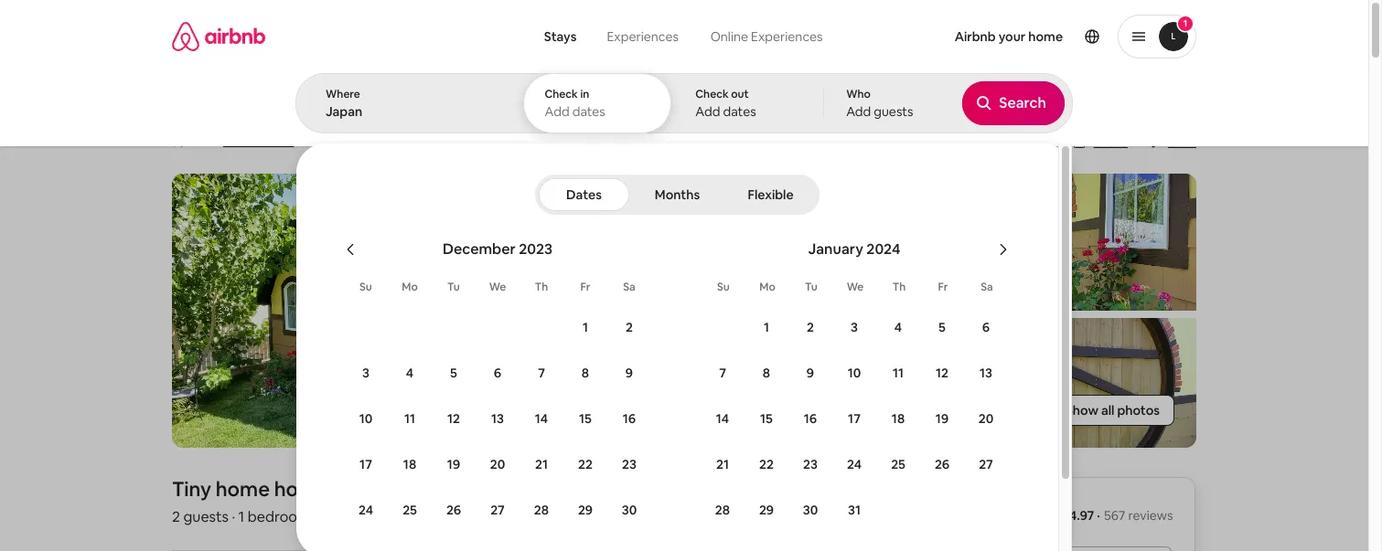 Task type: vqa. For each thing, say whether or not it's contained in the screenshot.
left and
no



Task type: locate. For each thing, give the bounding box(es) containing it.
1 vertical spatial 567
[[1104, 508, 1125, 524]]

1 2 button from the left
[[607, 306, 651, 349]]

·
[[216, 133, 220, 149], [301, 133, 305, 152], [396, 133, 400, 152], [232, 508, 235, 527], [360, 508, 363, 527], [1097, 508, 1100, 524]]

2 su from the left
[[717, 280, 730, 295]]

0 horizontal spatial 5 button
[[432, 351, 476, 395]]

1 14 from the left
[[535, 411, 548, 427]]

21 for second 21 button from right
[[535, 457, 548, 473]]

0 horizontal spatial 9 button
[[607, 351, 651, 395]]

2 add from the left
[[696, 103, 720, 120]]

add up states
[[545, 103, 570, 120]]

3 button
[[833, 306, 876, 349], [344, 351, 388, 395]]

1 horizontal spatial 9 button
[[789, 351, 833, 395]]

0 vertical spatial reviews
[[248, 133, 294, 149]]

0 vertical spatial 27 button
[[964, 443, 1008, 487]]

1 dates from the left
[[572, 103, 605, 120]]

16 for second 16 button from left
[[804, 411, 817, 427]]

tyra is a superhost. learn more about tyra. image
[[718, 478, 770, 529], [718, 478, 770, 529]]

in
[[580, 87, 589, 102]]

dates inside check in add dates
[[572, 103, 605, 120]]

4 button
[[876, 306, 920, 349], [388, 351, 432, 395]]

2 23 button from the left
[[789, 443, 833, 487]]

2 30 from the left
[[803, 502, 818, 519]]

home right your
[[1029, 28, 1063, 45]]

20 button
[[964, 397, 1008, 441], [476, 443, 520, 487]]

check inside check out add dates
[[696, 87, 729, 102]]

1 vertical spatial 18 button
[[388, 443, 432, 487]]

29 button
[[564, 489, 607, 532], [745, 489, 789, 532]]

2023
[[519, 240, 553, 259]]

we down december 2023
[[489, 280, 506, 295]]

0 horizontal spatial 10
[[359, 411, 373, 427]]

0 horizontal spatial 11
[[404, 411, 415, 427]]

experiences right online
[[751, 28, 823, 45]]

10 button
[[833, 351, 876, 395], [344, 397, 388, 441]]

stays
[[544, 28, 577, 45]]

2 tu from the left
[[805, 280, 818, 295]]

we down 'january 2024'
[[847, 280, 864, 295]]

16 button
[[607, 397, 651, 441], [789, 397, 833, 441]]

add inside who add guests
[[846, 103, 871, 120]]

1 vertical spatial 25
[[403, 502, 417, 519]]

4
[[895, 319, 902, 336], [406, 365, 414, 382]]

0 horizontal spatial 13 button
[[476, 397, 520, 441]]

1 horizontal spatial 16 button
[[789, 397, 833, 441]]

2 experiences from the left
[[751, 28, 823, 45]]

22 button
[[564, 443, 607, 487], [745, 443, 789, 487]]

2 7 button from the left
[[701, 351, 745, 395]]

1 horizontal spatial 14 button
[[701, 397, 745, 441]]

1 30 button from the left
[[607, 489, 651, 532]]

2
[[626, 319, 633, 336], [807, 319, 814, 336], [172, 508, 180, 527]]

home up 2 guests · 1 bedroom
[[216, 477, 270, 502]]

th down 2024
[[893, 280, 906, 295]]

2 button for december 2023
[[607, 306, 651, 349]]

2 dates from the left
[[723, 103, 756, 120]]

0 horizontal spatial reviews
[[248, 133, 294, 149]]

0 horizontal spatial 3 button
[[344, 351, 388, 395]]

23
[[622, 457, 637, 473], [803, 457, 818, 473]]

tu
[[447, 280, 460, 295], [805, 280, 818, 295]]

5
[[939, 319, 946, 336], [450, 365, 457, 382]]

city,
[[447, 133, 474, 149]]

0 horizontal spatial 3
[[362, 365, 370, 382]]

19 button
[[920, 397, 964, 441], [432, 443, 476, 487]]

10 for the rightmost "10" button
[[848, 365, 861, 382]]

1 horizontal spatial check
[[696, 87, 729, 102]]

6
[[982, 319, 990, 336], [494, 365, 501, 382]]

0 horizontal spatial tu
[[447, 280, 460, 295]]

1 horizontal spatial 12
[[936, 365, 949, 382]]

15
[[579, 411, 592, 427], [760, 411, 773, 427]]

1 horizontal spatial 24
[[847, 457, 862, 473]]

0 horizontal spatial experiences
[[607, 28, 679, 45]]

tab list
[[539, 175, 816, 215]]

1 horizontal spatial home
[[1029, 28, 1063, 45]]

19
[[936, 411, 949, 427], [447, 457, 460, 473]]

8
[[582, 365, 589, 382], [763, 365, 770, 382]]

check
[[545, 87, 578, 102], [696, 87, 729, 102]]

1 23 from the left
[[622, 457, 637, 473]]

1 30 from the left
[[622, 502, 637, 519]]

1 button
[[564, 306, 607, 349], [745, 306, 789, 349]]

dates for check out add dates
[[723, 103, 756, 120]]

15 for 2nd 15 button from right
[[579, 411, 592, 427]]

home
[[1029, 28, 1063, 45], [216, 477, 270, 502]]

show
[[1066, 403, 1099, 419]]

1 tu from the left
[[447, 280, 460, 295]]

24 left bath
[[359, 502, 373, 519]]

0 horizontal spatial 20
[[490, 457, 505, 473]]

1 15 from the left
[[579, 411, 592, 427]]

27 button
[[964, 443, 1008, 487], [476, 489, 520, 532]]

Where field
[[326, 103, 493, 120]]

out
[[731, 87, 749, 102]]

13 button
[[964, 351, 1008, 395], [476, 397, 520, 441]]

1 horizontal spatial dates
[[723, 103, 756, 120]]

check inside check in add dates
[[545, 87, 578, 102]]

1 horizontal spatial mo
[[760, 280, 776, 295]]

8 for 1st 8 button from the left
[[582, 365, 589, 382]]

tab list inside tab panel
[[539, 175, 816, 215]]

14 for 1st "14" button from right
[[716, 411, 729, 427]]

0 horizontal spatial 4.97
[[188, 133, 214, 149]]

0 vertical spatial 10
[[848, 365, 861, 382]]

experiences inside "link"
[[751, 28, 823, 45]]

11 button
[[876, 351, 920, 395], [388, 397, 432, 441]]

1 vertical spatial 11
[[404, 411, 415, 427]]

2 button
[[607, 306, 651, 349], [789, 306, 833, 349]]

dates down out
[[723, 103, 756, 120]]

11
[[893, 365, 904, 382], [404, 411, 415, 427]]

dates inside check out add dates
[[723, 103, 756, 120]]

0 horizontal spatial 25
[[403, 502, 417, 519]]

cedar
[[407, 133, 444, 149]]

0 horizontal spatial 22
[[578, 457, 593, 473]]

0 horizontal spatial 19
[[447, 457, 460, 473]]

3 add from the left
[[846, 103, 871, 120]]

1 horizontal spatial 23
[[803, 457, 818, 473]]

15 for second 15 button
[[760, 411, 773, 427]]

where
[[326, 87, 360, 102]]

0 horizontal spatial fr
[[581, 280, 591, 295]]

30 for 1st 30 button from left
[[622, 502, 637, 519]]

0 horizontal spatial 14
[[535, 411, 548, 427]]

1 horizontal spatial 21
[[716, 457, 729, 473]]

1 horizontal spatial 1 button
[[745, 306, 789, 349]]

2 8 button from the left
[[745, 351, 789, 395]]

0 vertical spatial 11 button
[[876, 351, 920, 395]]

add
[[545, 103, 570, 120], [696, 103, 720, 120], [846, 103, 871, 120]]

1 29 from the left
[[578, 502, 593, 519]]

14
[[535, 411, 548, 427], [716, 411, 729, 427]]

1 horizontal spatial th
[[893, 280, 906, 295]]

2 8 from the left
[[763, 365, 770, 382]]

0 horizontal spatial 5
[[450, 365, 457, 382]]

1 add from the left
[[545, 103, 570, 120]]

1 29 button from the left
[[564, 489, 607, 532]]

2 1 button from the left
[[745, 306, 789, 349]]

2 29 from the left
[[759, 502, 774, 519]]

0 horizontal spatial 15
[[579, 411, 592, 427]]

14 button
[[520, 397, 564, 441], [701, 397, 745, 441]]

add down online
[[696, 103, 720, 120]]

0 vertical spatial 3 button
[[833, 306, 876, 349]]

1 horizontal spatial 9
[[807, 365, 814, 382]]

16 for second 16 button from the right
[[623, 411, 636, 427]]

17 button
[[833, 397, 876, 441], [344, 443, 388, 487]]

dates for check in add dates
[[572, 103, 605, 120]]

reviews
[[248, 133, 294, 149], [1128, 508, 1173, 524]]

0 vertical spatial 10 button
[[833, 351, 876, 395]]

check left out
[[696, 87, 729, 102]]

1 horizontal spatial 28 button
[[701, 489, 745, 532]]

0 horizontal spatial check
[[545, 87, 578, 102]]

calendar application
[[311, 220, 1382, 552]]

0 horizontal spatial 26
[[446, 502, 461, 519]]

0 horizontal spatial 30 button
[[607, 489, 651, 532]]

21 for first 21 button from right
[[716, 457, 729, 473]]

2 check from the left
[[696, 87, 729, 102]]

bath
[[375, 508, 407, 527]]

18
[[892, 411, 905, 427], [403, 457, 416, 473]]

su
[[360, 280, 372, 295], [717, 280, 730, 295]]

0 horizontal spatial 6
[[494, 365, 501, 382]]

0 horizontal spatial 7 button
[[520, 351, 564, 395]]

1 8 from the left
[[582, 365, 589, 382]]

0 vertical spatial 25 button
[[876, 443, 920, 487]]

1 horizontal spatial 26 button
[[920, 443, 964, 487]]

23 button
[[607, 443, 651, 487], [789, 443, 833, 487]]

1 horizontal spatial 28
[[715, 502, 730, 519]]

2 for january 2024
[[807, 319, 814, 336]]

0 horizontal spatial mo
[[402, 280, 418, 295]]

none search field containing december 2023
[[296, 0, 1382, 552]]

check left in
[[545, 87, 578, 102]]

add inside check in add dates
[[545, 103, 570, 120]]

23 for first 23 button from the right
[[803, 457, 818, 473]]

1 horizontal spatial 7 button
[[701, 351, 745, 395]]

experiences button
[[591, 18, 694, 55]]

25
[[891, 457, 906, 473], [403, 502, 417, 519]]

1 horizontal spatial 29 button
[[745, 489, 789, 532]]

1 horizontal spatial 30
[[803, 502, 818, 519]]

1 horizontal spatial 15 button
[[745, 397, 789, 441]]

1 vertical spatial 13
[[491, 411, 504, 427]]

11 for bottom 11 button
[[404, 411, 415, 427]]

6 button
[[964, 306, 1008, 349], [476, 351, 520, 395]]

2 horizontal spatial 2
[[807, 319, 814, 336]]

1 horizontal spatial 567
[[1104, 508, 1125, 524]]

1 horizontal spatial 27 button
[[964, 443, 1008, 487]]

1 vertical spatial 25 button
[[388, 489, 432, 532]]

0 horizontal spatial 17 button
[[344, 443, 388, 487]]

experiences
[[607, 28, 679, 45], [751, 28, 823, 45]]

months button
[[633, 178, 722, 211]]

21 button
[[520, 443, 564, 487], [701, 443, 745, 487]]

27
[[979, 457, 993, 473], [491, 502, 505, 519]]

airbnb your home link
[[944, 17, 1074, 56]]

2 2 button from the left
[[789, 306, 833, 349]]

30 button
[[607, 489, 651, 532], [789, 489, 833, 532]]

0 horizontal spatial 23 button
[[607, 443, 651, 487]]

th down 2023
[[535, 280, 548, 295]]

None search field
[[296, 0, 1382, 552]]

1 16 button from the left
[[607, 397, 651, 441]]

1 vertical spatial 12
[[447, 411, 460, 427]]

1 16 from the left
[[623, 411, 636, 427]]

1 vertical spatial 24
[[359, 502, 373, 519]]

2 21 from the left
[[716, 457, 729, 473]]

1 vertical spatial 27
[[491, 502, 505, 519]]

1 horizontal spatial tu
[[805, 280, 818, 295]]

2 23 from the left
[[803, 457, 818, 473]]

28 button
[[520, 489, 564, 532], [701, 489, 745, 532]]

0 horizontal spatial 29
[[578, 502, 593, 519]]

567
[[223, 133, 245, 149], [1104, 508, 1125, 524]]

january
[[808, 240, 864, 259]]

1 sa from the left
[[623, 280, 636, 295]]

22
[[578, 457, 593, 473], [759, 457, 774, 473]]

2 22 button from the left
[[745, 443, 789, 487]]

25 button
[[876, 443, 920, 487], [388, 489, 432, 532]]

home inside profile element
[[1029, 28, 1063, 45]]

add inside check out add dates
[[696, 103, 720, 120]]

tab panel
[[296, 73, 1382, 552]]

9 button
[[607, 351, 651, 395], [789, 351, 833, 395]]

tu down december
[[447, 280, 460, 295]]

0 vertical spatial 26 button
[[920, 443, 964, 487]]

28
[[534, 502, 549, 519], [715, 502, 730, 519]]

1 1 button from the left
[[564, 306, 607, 349]]

5 button
[[920, 306, 964, 349], [432, 351, 476, 395]]

1 horizontal spatial 23 button
[[789, 443, 833, 487]]

1 horizontal spatial 19
[[936, 411, 949, 427]]

1 horizontal spatial 19 button
[[920, 397, 964, 441]]

1 button for december 2023
[[564, 306, 607, 349]]

2 14 from the left
[[716, 411, 729, 427]]

13
[[980, 365, 993, 382], [491, 411, 504, 427]]

26 for the right "26" button
[[935, 457, 950, 473]]

1 horizontal spatial 20
[[979, 411, 994, 427]]

united
[[512, 133, 553, 149]]

dates down in
[[572, 103, 605, 120]]

cottage
[[255, 93, 349, 124]]

0 horizontal spatial 21 button
[[520, 443, 564, 487]]

add down who
[[846, 103, 871, 120]]

dates
[[572, 103, 605, 120], [723, 103, 756, 120]]

check in add dates
[[545, 87, 605, 120]]

0 horizontal spatial 16
[[623, 411, 636, 427]]

0 vertical spatial 20 button
[[964, 397, 1008, 441]]

25 for the bottom 25 button
[[403, 502, 417, 519]]

21
[[535, 457, 548, 473], [716, 457, 729, 473]]

tab list containing dates
[[539, 175, 816, 215]]

0 horizontal spatial 16 button
[[607, 397, 651, 441]]

bedroom
[[248, 508, 310, 527]]

8 button
[[564, 351, 607, 395], [745, 351, 789, 395]]

0 horizontal spatial 12
[[447, 411, 460, 427]]

2 for december 2023
[[626, 319, 633, 336]]

1 vertical spatial 10
[[359, 411, 373, 427]]

30
[[622, 502, 637, 519], [803, 502, 818, 519]]

1 check from the left
[[545, 87, 578, 102]]

we
[[489, 280, 506, 295], [847, 280, 864, 295]]

1 21 button from the left
[[520, 443, 564, 487]]

december 2023
[[443, 240, 553, 259]]

2 16 from the left
[[804, 411, 817, 427]]

months
[[655, 187, 700, 203]]

0 horizontal spatial 20 button
[[476, 443, 520, 487]]

1 experiences from the left
[[607, 28, 679, 45]]

hobbit cottage
[[172, 93, 349, 124]]

experiences right stays at the top of page
[[607, 28, 679, 45]]

1 21 from the left
[[535, 457, 548, 473]]

by tyra
[[345, 477, 414, 502]]

1 horizontal spatial 4 button
[[876, 306, 920, 349]]

2 15 from the left
[[760, 411, 773, 427]]

26 button
[[920, 443, 964, 487], [432, 489, 476, 532]]

save button
[[1139, 126, 1204, 157]]

0 horizontal spatial add
[[545, 103, 570, 120]]

tu down january
[[805, 280, 818, 295]]

what can we help you find? tab list
[[530, 18, 694, 55]]

4.97 · 567 reviews
[[188, 133, 294, 149], [1069, 508, 1173, 524]]

24 button right hosted
[[344, 489, 388, 532]]

0 horizontal spatial dates
[[572, 103, 605, 120]]

2 9 button from the left
[[789, 351, 833, 395]]

1 inside dropdown button
[[1184, 17, 1188, 29]]

5 for right 5 button
[[939, 319, 946, 336]]

hobbit cottage image 1 image
[[172, 174, 684, 448]]

1 fr from the left
[[581, 280, 591, 295]]

guests
[[874, 103, 914, 120], [183, 508, 229, 527]]

tiny
[[172, 477, 211, 502]]

hobbit cottage image 3 image
[[692, 318, 940, 448]]

9
[[626, 365, 633, 382], [807, 365, 814, 382]]

24 up 31 button
[[847, 457, 862, 473]]

0 horizontal spatial we
[[489, 280, 506, 295]]

1 horizontal spatial guests
[[874, 103, 914, 120]]

1 horizontal spatial 25 button
[[876, 443, 920, 487]]

1
[[1184, 17, 1188, 29], [583, 319, 588, 336], [764, 319, 769, 336], [238, 508, 244, 527], [366, 508, 372, 527]]

24 button up 31 button
[[833, 443, 876, 487]]

1 7 button from the left
[[520, 351, 564, 395]]

0 vertical spatial 27
[[979, 457, 993, 473]]



Task type: describe. For each thing, give the bounding box(es) containing it.
airbnb your home
[[955, 28, 1063, 45]]

1 7 from the left
[[538, 365, 545, 382]]

23 for 2nd 23 button from the right
[[622, 457, 637, 473]]

1 28 from the left
[[534, 502, 549, 519]]

show all photos
[[1066, 403, 1160, 419]]

december
[[443, 240, 516, 259]]

1 vertical spatial 6
[[494, 365, 501, 382]]

20 for the leftmost 20 button
[[490, 457, 505, 473]]

0 vertical spatial 17
[[848, 411, 861, 427]]

your
[[999, 28, 1026, 45]]

dates button
[[539, 178, 629, 211]]

25 for the right 25 button
[[891, 457, 906, 473]]

1 vertical spatial 3
[[362, 365, 370, 382]]

tiny home hosted by tyra
[[172, 477, 414, 502]]

29 for second the 29 button from right
[[578, 502, 593, 519]]

dates
[[566, 187, 602, 203]]

0 horizontal spatial 18 button
[[388, 443, 432, 487]]

save
[[1168, 134, 1197, 150]]

1 vertical spatial 27 button
[[476, 489, 520, 532]]

1 22 button from the left
[[564, 443, 607, 487]]

0 horizontal spatial guests
[[183, 508, 229, 527]]

0 vertical spatial 4 button
[[876, 306, 920, 349]]

1 horizontal spatial 13
[[980, 365, 993, 382]]

utah,
[[477, 133, 509, 149]]

· 1 bath
[[356, 508, 407, 527]]

0 vertical spatial 19 button
[[920, 397, 964, 441]]

add for check out add dates
[[696, 103, 720, 120]]

flexible button
[[725, 178, 816, 211]]

1 horizontal spatial 6
[[982, 319, 990, 336]]

experiences inside button
[[607, 28, 679, 45]]

online experiences link
[[694, 18, 839, 55]]

0 vertical spatial 18
[[892, 411, 905, 427]]

26 for the leftmost "26" button
[[446, 502, 461, 519]]

1 horizontal spatial 10 button
[[833, 351, 876, 395]]

2 7 from the left
[[719, 365, 726, 382]]

1 horizontal spatial 4.97 · 567 reviews
[[1069, 508, 1173, 524]]

who add guests
[[846, 87, 914, 120]]

guests inside who add guests
[[874, 103, 914, 120]]

0 horizontal spatial 26 button
[[432, 489, 476, 532]]

1 8 button from the left
[[564, 351, 607, 395]]

check out add dates
[[696, 87, 756, 120]]

check for check out add dates
[[696, 87, 729, 102]]

online experiences
[[711, 28, 823, 45]]

1 th from the left
[[535, 280, 548, 295]]

1 horizontal spatial 5 button
[[920, 306, 964, 349]]

2024
[[867, 240, 901, 259]]

0 horizontal spatial 27
[[491, 502, 505, 519]]

0 vertical spatial 567
[[223, 133, 245, 149]]

share
[[1094, 134, 1128, 150]]

1 vertical spatial 5 button
[[432, 351, 476, 395]]

1 15 button from the left
[[564, 397, 607, 441]]

1 vertical spatial 19 button
[[432, 443, 476, 487]]

1 vertical spatial 3 button
[[344, 351, 388, 395]]

1 button for january 2024
[[745, 306, 789, 349]]

0 horizontal spatial 10 button
[[344, 397, 388, 441]]

0 vertical spatial 4.97
[[188, 133, 214, 149]]

superhost
[[329, 133, 389, 149]]

0 vertical spatial 24 button
[[833, 443, 876, 487]]

0 horizontal spatial 6 button
[[476, 351, 520, 395]]

0 vertical spatial 4.97 · 567 reviews
[[188, 133, 294, 149]]

flexible
[[748, 187, 794, 203]]

cedar city, utah, united states button
[[407, 130, 594, 152]]

11 for topmost 11 button
[[893, 365, 904, 382]]

show all photos button
[[1029, 395, 1175, 426]]

2 21 button from the left
[[701, 443, 745, 487]]

who
[[846, 87, 871, 102]]

photos
[[1117, 403, 1160, 419]]

0 vertical spatial 24
[[847, 457, 862, 473]]

0 horizontal spatial 17
[[360, 457, 372, 473]]

1 horizontal spatial reviews
[[1128, 508, 1173, 524]]

stays button
[[530, 18, 591, 55]]

31 button
[[833, 489, 876, 532]]

january 2024
[[808, 240, 901, 259]]

0 vertical spatial 3
[[851, 319, 858, 336]]

1 vertical spatial 4 button
[[388, 351, 432, 395]]

2 28 button from the left
[[701, 489, 745, 532]]

2 th from the left
[[893, 280, 906, 295]]

share button
[[1065, 126, 1135, 157]]

hobbit cottage image 4 image
[[948, 174, 1197, 311]]

0 vertical spatial 6 button
[[964, 306, 1008, 349]]

1 horizontal spatial 12 button
[[920, 351, 964, 395]]

0 horizontal spatial 24 button
[[344, 489, 388, 532]]

1 we from the left
[[489, 280, 506, 295]]

2 15 button from the left
[[745, 397, 789, 441]]

2 14 button from the left
[[701, 397, 745, 441]]

1 vertical spatial 12 button
[[432, 397, 476, 441]]

hobbit cottage image 2 image
[[692, 174, 940, 311]]

8 for first 8 button from the right
[[763, 365, 770, 382]]

1 button
[[1118, 15, 1197, 59]]

1 vertical spatial 4
[[406, 365, 414, 382]]

1 28 button from the left
[[520, 489, 564, 532]]

2 9 from the left
[[807, 365, 814, 382]]

2 we from the left
[[847, 280, 864, 295]]

1 9 from the left
[[626, 365, 633, 382]]

1 vertical spatial 4.97
[[1069, 508, 1094, 524]]

2 16 button from the left
[[789, 397, 833, 441]]

1 su from the left
[[360, 280, 372, 295]]

30 for 1st 30 button from right
[[803, 502, 818, 519]]

online
[[711, 28, 748, 45]]

19 for 19 button to the bottom
[[447, 457, 460, 473]]

1 vertical spatial 11 button
[[388, 397, 432, 441]]

14 for 2nd "14" button from the right
[[535, 411, 548, 427]]

20 for 20 button to the top
[[979, 411, 994, 427]]

2 22 from the left
[[759, 457, 774, 473]]

1 vertical spatial 18
[[403, 457, 416, 473]]

add for check in add dates
[[545, 103, 570, 120]]

2 mo from the left
[[760, 280, 776, 295]]

all
[[1101, 403, 1115, 419]]

hobbit
[[172, 93, 250, 124]]

1 23 button from the left
[[607, 443, 651, 487]]

0 vertical spatial 18 button
[[876, 397, 920, 441]]

check for check in add dates
[[545, 87, 578, 102]]

2 30 button from the left
[[789, 489, 833, 532]]

1 horizontal spatial 17 button
[[833, 397, 876, 441]]

2 29 button from the left
[[745, 489, 789, 532]]

31
[[848, 502, 861, 519]]

1 vertical spatial home
[[216, 477, 270, 502]]

airbnb
[[955, 28, 996, 45]]

0 horizontal spatial 13
[[491, 411, 504, 427]]

1 vertical spatial 17 button
[[344, 443, 388, 487]]

567 reviews button
[[223, 132, 294, 150]]

profile element
[[867, 0, 1197, 73]]

1 22 from the left
[[578, 457, 593, 473]]

29 for 2nd the 29 button from left
[[759, 502, 774, 519]]

1 mo from the left
[[402, 280, 418, 295]]

· cedar city, utah, united states
[[396, 133, 594, 152]]

states
[[555, 133, 594, 149]]

0 vertical spatial 4
[[895, 319, 902, 336]]

hobbit cottage image 5 image
[[948, 318, 1197, 448]]

󰀃
[[312, 132, 319, 149]]

tab panel containing december 2023
[[296, 73, 1382, 552]]

1 14 button from the left
[[520, 397, 564, 441]]

2 guests · 1 bedroom
[[172, 508, 310, 527]]

2 28 from the left
[[715, 502, 730, 519]]

1 horizontal spatial 13 button
[[964, 351, 1008, 395]]

1 9 button from the left
[[607, 351, 651, 395]]

5 for bottom 5 button
[[450, 365, 457, 382]]

2 button for january 2024
[[789, 306, 833, 349]]

2 fr from the left
[[938, 280, 948, 295]]

19 for topmost 19 button
[[936, 411, 949, 427]]

hosted
[[274, 477, 341, 502]]

0 horizontal spatial 2
[[172, 508, 180, 527]]

10 for the left "10" button
[[359, 411, 373, 427]]

2 sa from the left
[[981, 280, 993, 295]]



